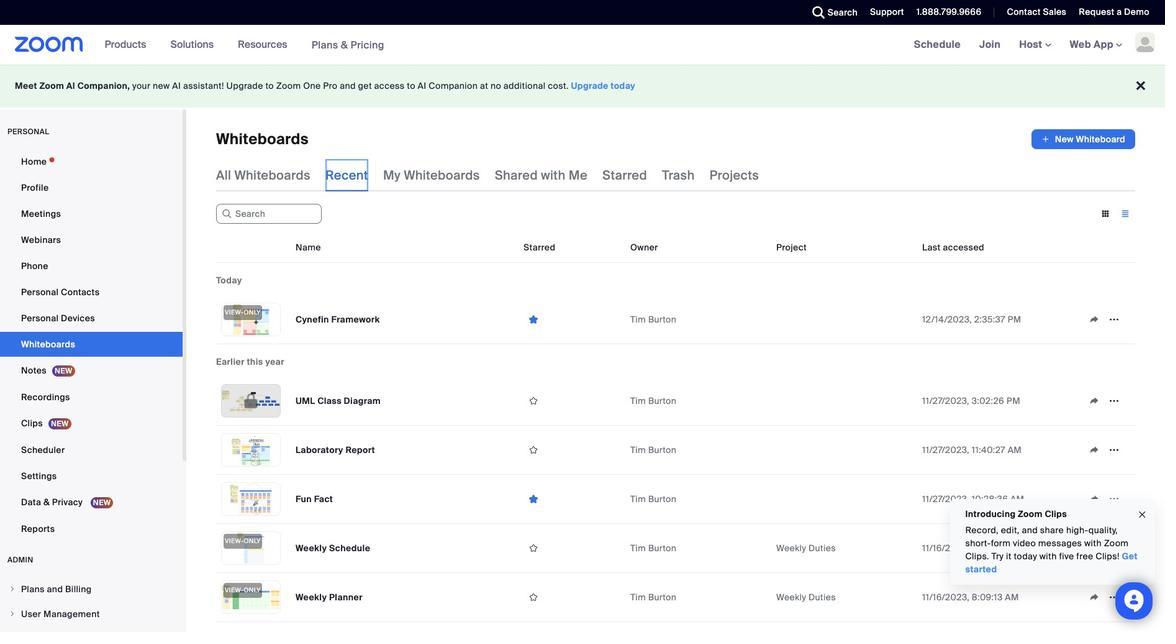 Task type: describe. For each thing, give the bounding box(es) containing it.
laboratory
[[296, 444, 344, 456]]

profile
[[21, 182, 49, 193]]

upgrade today link
[[571, 80, 636, 91]]

cynefin framework
[[296, 314, 380, 325]]

1 to from the left
[[266, 80, 274, 91]]

weekly duties for 11/16/2023, 8:09:13 am
[[777, 592, 836, 603]]

project
[[777, 242, 807, 253]]

today inside meet zoom ai companion, footer
[[611, 80, 636, 91]]

with inside tabs of all whiteboard page tab list
[[541, 167, 566, 183]]

user
[[21, 608, 41, 620]]

thumbnail of fun fact image
[[222, 483, 280, 515]]

new
[[153, 80, 170, 91]]

webinars link
[[0, 227, 183, 252]]

grid mode, not selected image
[[1096, 208, 1116, 219]]

meetings navigation
[[905, 25, 1166, 65]]

1.888.799.9666
[[917, 6, 982, 17]]

am for 11/16/2023, 8:09:13 am
[[1006, 592, 1020, 603]]

click to unstar the whiteboard fun fact image
[[524, 493, 544, 505]]

click to star the whiteboard weekly planner image
[[524, 592, 544, 603]]

personal for personal contacts
[[21, 286, 59, 298]]

all
[[216, 167, 231, 183]]

form
[[992, 538, 1012, 549]]

fun fact
[[296, 493, 333, 505]]

click to star the whiteboard weekly schedule image
[[524, 543, 544, 554]]

click to unstar the whiteboard cynefin framework image
[[524, 314, 544, 325]]

request
[[1080, 6, 1115, 17]]

11/16/2023, for 11/16/2023, 8:09:13 am
[[923, 592, 970, 603]]

tim for uml class diagram
[[631, 395, 646, 406]]

burton for 11/27/2023, 11:40:27 am
[[649, 444, 677, 456]]

resources
[[238, 38, 288, 51]]

report
[[346, 444, 375, 456]]

cell for 11/27/2023, 3:02:26 pm
[[772, 398, 918, 403]]

edit,
[[1002, 524, 1021, 536]]

10:28:36
[[972, 493, 1009, 505]]

app
[[1094, 38, 1114, 51]]

close image
[[1138, 507, 1148, 522]]

my
[[383, 167, 401, 183]]

name
[[296, 242, 321, 253]]

add image
[[1042, 133, 1051, 145]]

zoom up edit,
[[1019, 508, 1044, 520]]

search
[[828, 7, 858, 18]]

get started link
[[966, 551, 1139, 575]]

no
[[491, 80, 502, 91]]

uml
[[296, 395, 315, 406]]

thumbnail of laboratory report image
[[222, 434, 280, 466]]

whiteboards right "my"
[[404, 167, 480, 183]]

get
[[1123, 551, 1139, 562]]

view- for cynefin framework
[[225, 308, 244, 316]]

personal contacts
[[21, 286, 100, 298]]

laboratory report
[[296, 444, 375, 456]]

settings link
[[0, 464, 183, 488]]

share image for 12/14/2023, 2:35:37 pm
[[1085, 314, 1105, 325]]

new whiteboard
[[1056, 134, 1126, 145]]

request a demo
[[1080, 6, 1150, 17]]

tim burton for 12/14/2023, 2:35:37 pm
[[631, 314, 677, 325]]

duties for 11/16/2023, 8:09:13 am
[[809, 592, 836, 603]]

view-only for weekly planner
[[225, 586, 261, 594]]

11/27/2023, 10:28:36 am
[[923, 493, 1025, 505]]

meetings link
[[0, 201, 183, 226]]

uml class diagram, modified at nov 27, 2023, link element
[[221, 384, 281, 418]]

12/14/2023,
[[923, 314, 973, 325]]

11/27/2023, for 11/27/2023, 3:02:26 pm
[[923, 395, 970, 406]]

plans for plans & pricing
[[312, 38, 338, 51]]

zoom right meet
[[39, 80, 64, 91]]

thumbnail of weekly schedule image
[[222, 532, 280, 564]]

meetings
[[21, 208, 61, 219]]

tim burton for 11/16/2023, 8:09:13 am
[[631, 592, 677, 603]]

devices
[[61, 313, 95, 324]]

personal menu menu
[[0, 149, 183, 543]]

burton for 11/27/2023, 3:02:26 pm
[[649, 395, 677, 406]]

host button
[[1020, 38, 1052, 51]]

demo
[[1125, 6, 1150, 17]]

recordings link
[[0, 385, 183, 410]]

tabs of all whiteboard page tab list
[[216, 159, 760, 191]]

earlier this year
[[216, 356, 285, 367]]

more options for weekly planner image
[[1105, 592, 1125, 603]]

burton for 12/14/2023, 2:35:37 pm
[[649, 314, 677, 325]]

weekly duties for 11/16/2023, 8:09:20 am
[[777, 543, 836, 554]]

admin menu menu
[[0, 577, 183, 632]]

weekly schedule
[[296, 543, 371, 554]]

2 ai from the left
[[172, 80, 181, 91]]

share image for 11/27/2023, 3:02:26 pm
[[1085, 395, 1105, 406]]

get started
[[966, 551, 1139, 575]]

2 vertical spatial with
[[1041, 551, 1058, 562]]

8:09:20
[[972, 543, 1006, 554]]

thumbnail of uml class diagram image inside uml class diagram, modified at nov 27, 2023, link element
[[222, 385, 280, 417]]

user management
[[21, 608, 100, 620]]

host
[[1020, 38, 1046, 51]]

starred inside tabs of all whiteboard page tab list
[[603, 167, 648, 183]]

at
[[480, 80, 489, 91]]

11:40:27
[[972, 444, 1006, 456]]

introducing
[[966, 508, 1017, 520]]

schedule link
[[905, 25, 971, 65]]

zoom left one
[[276, 80, 301, 91]]

clips link
[[0, 411, 183, 436]]

share
[[1041, 524, 1065, 536]]

trash
[[663, 167, 695, 183]]

only for weekly planner
[[244, 586, 261, 594]]

2:35:37
[[975, 314, 1006, 325]]

view- for weekly schedule
[[225, 537, 244, 545]]

pm for 11/27/2023, 3:02:26 pm
[[1007, 395, 1021, 406]]

new
[[1056, 134, 1074, 145]]

banner containing products
[[0, 25, 1166, 65]]

user management menu item
[[0, 602, 183, 626]]

today inside 'record, edit, and share high-quality, short-form video messages with zoom clips. try it today with five free clips!'
[[1015, 551, 1038, 562]]

1 upgrade from the left
[[227, 80, 263, 91]]

share image for 11/16/2023, 8:09:13 am
[[1085, 592, 1105, 603]]

owner
[[631, 242, 658, 253]]

11/27/2023, 11:40:27 am
[[923, 444, 1022, 456]]

tim for fun fact
[[631, 493, 646, 505]]

last accessed
[[923, 242, 985, 253]]

scheduler
[[21, 444, 65, 456]]

scheduler link
[[0, 437, 183, 462]]

solutions
[[171, 38, 214, 51]]

resources button
[[238, 25, 293, 65]]

started
[[966, 564, 998, 575]]

11/27/2023, for 11/27/2023, 11:40:27 am
[[923, 444, 970, 456]]

free
[[1077, 551, 1094, 562]]

more options for uml class diagram image
[[1105, 395, 1125, 406]]

diagram
[[344, 395, 381, 406]]

access
[[374, 80, 405, 91]]

burton for 11/16/2023, 8:09:13 am
[[649, 592, 677, 603]]

short-
[[966, 538, 992, 549]]

join link
[[971, 25, 1011, 65]]

data & privacy link
[[0, 490, 183, 515]]

fun
[[296, 493, 312, 505]]

my whiteboards
[[383, 167, 480, 183]]

personal devices link
[[0, 306, 183, 331]]

1 ai from the left
[[66, 80, 75, 91]]

contact
[[1008, 6, 1041, 17]]

whiteboards inside the personal menu menu
[[21, 339, 75, 350]]

11/16/2023, for 11/16/2023, 8:09:20 am
[[923, 543, 970, 554]]

zoom logo image
[[15, 37, 83, 52]]

last
[[923, 242, 941, 253]]

right image
[[9, 585, 16, 593]]



Task type: locate. For each thing, give the bounding box(es) containing it.
click to star the whiteboard laboratory report image
[[524, 444, 544, 456]]

to down resources 'dropdown button' on the left top
[[266, 80, 274, 91]]

view-only
[[225, 308, 261, 316], [225, 537, 261, 545], [225, 586, 261, 594]]

& for privacy
[[43, 497, 50, 508]]

this
[[247, 356, 263, 367]]

5 tim burton from the top
[[631, 543, 677, 554]]

tim for weekly schedule
[[631, 543, 646, 554]]

6 burton from the top
[[649, 592, 677, 603]]

whiteboards link
[[0, 332, 183, 357]]

am for 11/27/2023, 10:28:36 am
[[1011, 493, 1025, 505]]

2 11/16/2023, from the top
[[923, 592, 970, 603]]

meet zoom ai companion, footer
[[0, 65, 1166, 108]]

4 tim from the top
[[631, 493, 646, 505]]

upgrade down the product information navigation
[[227, 80, 263, 91]]

cell for 12/14/2023, 2:35:37 pm
[[772, 295, 918, 344]]

0 vertical spatial with
[[541, 167, 566, 183]]

thumbnail of cynefin framework image
[[222, 303, 280, 336]]

1 vertical spatial schedule
[[329, 543, 371, 554]]

contacts
[[61, 286, 100, 298]]

1 vertical spatial &
[[43, 497, 50, 508]]

share image for 11/27/2023, 10:28:36 am
[[1085, 493, 1105, 505]]

1.888.799.9666 button up join
[[908, 0, 985, 25]]

only up earlier this year
[[244, 308, 261, 316]]

clips inside the personal menu menu
[[21, 418, 43, 429]]

1 vertical spatial and
[[1023, 524, 1039, 536]]

2 view-only from the top
[[225, 537, 261, 545]]

1 horizontal spatial to
[[407, 80, 416, 91]]

and inside 'record, edit, and share high-quality, short-form video messages with zoom clips. try it today with five free clips!'
[[1023, 524, 1039, 536]]

fact
[[314, 493, 333, 505]]

your
[[132, 80, 151, 91]]

management
[[44, 608, 100, 620]]

2 only from the top
[[244, 537, 261, 545]]

2 horizontal spatial and
[[1023, 524, 1039, 536]]

1 vertical spatial with
[[1085, 538, 1103, 549]]

plans up meet zoom ai companion, your new ai assistant! upgrade to zoom one pro and get access to ai companion at no additional cost. upgrade today
[[312, 38, 338, 51]]

2 view- from the top
[[225, 537, 244, 545]]

reports link
[[0, 516, 183, 541]]

1 vertical spatial pm
[[1007, 395, 1021, 406]]

am for 11/16/2023, 8:09:20 am
[[1008, 543, 1022, 554]]

1 vertical spatial 11/16/2023,
[[923, 592, 970, 603]]

1 vertical spatial personal
[[21, 313, 59, 324]]

share image
[[1085, 444, 1105, 456]]

6 tim burton from the top
[[631, 592, 677, 603]]

one
[[303, 80, 321, 91]]

more options for fun fact image
[[1105, 493, 1125, 505]]

to
[[266, 80, 274, 91], [407, 80, 416, 91]]

and inside menu item
[[47, 584, 63, 595]]

plans for plans and billing
[[21, 584, 45, 595]]

to right access
[[407, 80, 416, 91]]

upgrade right cost.
[[571, 80, 609, 91]]

framework
[[332, 314, 380, 325]]

schedule down 1.888.799.9666
[[915, 38, 961, 51]]

& inside the personal menu menu
[[43, 497, 50, 508]]

0 horizontal spatial upgrade
[[227, 80, 263, 91]]

products
[[105, 38, 146, 51]]

0 vertical spatial starred
[[603, 167, 648, 183]]

messages
[[1039, 538, 1083, 549]]

& left pricing
[[341, 38, 348, 51]]

0 horizontal spatial clips
[[21, 418, 43, 429]]

meet
[[15, 80, 37, 91]]

zoom
[[39, 80, 64, 91], [276, 80, 301, 91], [1019, 508, 1044, 520], [1105, 538, 1130, 549]]

additional
[[504, 80, 546, 91]]

zoom inside 'record, edit, and share high-quality, short-form video messages with zoom clips. try it today with five free clips!'
[[1105, 538, 1130, 549]]

3 tim burton from the top
[[631, 444, 677, 456]]

1 share image from the top
[[1085, 314, 1105, 325]]

0 vertical spatial schedule
[[915, 38, 961, 51]]

am up introducing zoom clips
[[1011, 493, 1025, 505]]

1 burton from the top
[[649, 314, 677, 325]]

1 vertical spatial duties
[[809, 592, 836, 603]]

view-
[[225, 308, 244, 316], [225, 537, 244, 545], [225, 586, 244, 594]]

1 horizontal spatial and
[[340, 80, 356, 91]]

home link
[[0, 149, 183, 174]]

1 only from the top
[[244, 308, 261, 316]]

personal down personal contacts
[[21, 313, 59, 324]]

weekly
[[296, 543, 327, 554], [777, 543, 807, 554], [296, 592, 327, 603], [777, 592, 807, 603]]

1 vertical spatial plans
[[21, 584, 45, 595]]

1 tim burton from the top
[[631, 314, 677, 325]]

1 11/16/2023, from the top
[[923, 543, 970, 554]]

ai
[[66, 80, 75, 91], [172, 80, 181, 91], [418, 80, 427, 91]]

application for 11/27/2023, 10:28:36 am
[[1085, 490, 1131, 508]]

2 vertical spatial only
[[244, 586, 261, 594]]

2 application from the top
[[1085, 392, 1131, 410]]

with left the me
[[541, 167, 566, 183]]

4 share image from the top
[[1085, 592, 1105, 603]]

tim for cynefin framework
[[631, 314, 646, 325]]

1 duties from the top
[[809, 543, 836, 554]]

1 horizontal spatial today
[[1015, 551, 1038, 562]]

me
[[569, 167, 588, 183]]

1 horizontal spatial ai
[[172, 80, 181, 91]]

web
[[1070, 38, 1092, 51]]

all whiteboards
[[216, 167, 311, 183]]

ai right 'new'
[[172, 80, 181, 91]]

application
[[1085, 310, 1131, 329], [1085, 392, 1131, 410], [1085, 441, 1131, 459], [1085, 490, 1131, 508], [1085, 588, 1131, 607]]

schedule up planner at the bottom left
[[329, 543, 371, 554]]

settings
[[21, 470, 57, 482]]

1 view-only from the top
[[225, 308, 261, 316]]

1 application from the top
[[1085, 310, 1131, 329]]

banner
[[0, 25, 1166, 65]]

duties for 11/16/2023, 8:09:20 am
[[809, 543, 836, 554]]

billing
[[65, 584, 92, 595]]

whiteboards application
[[216, 129, 1136, 149]]

and left get
[[340, 80, 356, 91]]

plans inside the product information navigation
[[312, 38, 338, 51]]

1 vertical spatial only
[[244, 537, 261, 545]]

tim burton for 11/27/2023, 3:02:26 pm
[[631, 395, 677, 406]]

1 vertical spatial clips
[[1046, 508, 1068, 520]]

2 vertical spatial and
[[47, 584, 63, 595]]

11/27/2023, for 11/27/2023, 10:28:36 am
[[923, 493, 970, 505]]

list mode, selected image
[[1116, 208, 1136, 219]]

whiteboards inside application
[[216, 129, 309, 149]]

home
[[21, 156, 47, 167]]

0 horizontal spatial plans
[[21, 584, 45, 595]]

0 horizontal spatial with
[[541, 167, 566, 183]]

cell for 11/27/2023, 11:40:27 am
[[772, 426, 918, 475]]

only down thumbnail of weekly schedule
[[244, 586, 261, 594]]

new whiteboard button
[[1032, 129, 1136, 149]]

year
[[265, 356, 285, 367]]

1 vertical spatial view-
[[225, 537, 244, 545]]

2 to from the left
[[407, 80, 416, 91]]

& inside the product information navigation
[[341, 38, 348, 51]]

0 horizontal spatial ai
[[66, 80, 75, 91]]

1 vertical spatial 11/27/2023,
[[923, 444, 970, 456]]

view- down thumbnail of weekly schedule
[[225, 586, 244, 594]]

2 duties from the top
[[809, 592, 836, 603]]

0 horizontal spatial starred
[[524, 242, 556, 253]]

plans & pricing link
[[312, 38, 385, 51], [312, 38, 385, 51]]

pm right '2:35:37'
[[1008, 314, 1022, 325]]

3 burton from the top
[[649, 444, 677, 456]]

companion,
[[77, 80, 130, 91]]

only for cynefin framework
[[244, 308, 261, 316]]

personal devices
[[21, 313, 95, 324]]

view- down thumbnail of fun fact
[[225, 537, 244, 545]]

11/27/2023, 3:02:26 pm
[[923, 395, 1021, 406]]

0 vertical spatial today
[[611, 80, 636, 91]]

0 vertical spatial view-
[[225, 308, 244, 316]]

2 share image from the top
[[1085, 395, 1105, 406]]

application for 11/27/2023, 3:02:26 pm
[[1085, 392, 1131, 410]]

0 horizontal spatial today
[[611, 80, 636, 91]]

0 vertical spatial weekly duties
[[777, 543, 836, 554]]

pm for 12/14/2023, 2:35:37 pm
[[1008, 314, 1022, 325]]

burton for 11/27/2023, 10:28:36 am
[[649, 493, 677, 505]]

5 tim from the top
[[631, 543, 646, 554]]

2 upgrade from the left
[[571, 80, 609, 91]]

plans right right image
[[21, 584, 45, 595]]

2 personal from the top
[[21, 313, 59, 324]]

11/27/2023, left 11:40:27
[[923, 444, 970, 456]]

0 vertical spatial view-only
[[225, 308, 261, 316]]

2 horizontal spatial with
[[1085, 538, 1103, 549]]

cost.
[[548, 80, 569, 91]]

am right 8:09:13
[[1006, 592, 1020, 603]]

whiteboards up the all whiteboards
[[216, 129, 309, 149]]

personal
[[21, 286, 59, 298], [21, 313, 59, 324]]

&
[[341, 38, 348, 51], [43, 497, 50, 508]]

2 vertical spatial view-only
[[225, 586, 261, 594]]

schedule inside meetings navigation
[[915, 38, 961, 51]]

thumbnail of uml class diagram image
[[221, 384, 281, 418], [222, 385, 280, 417]]

products button
[[105, 25, 152, 65]]

whiteboards up 'search' 'text box'
[[235, 167, 311, 183]]

11/16/2023, down record,
[[923, 543, 970, 554]]

join
[[980, 38, 1001, 51]]

cynefin
[[296, 314, 329, 325]]

1 view- from the top
[[225, 308, 244, 316]]

1 horizontal spatial with
[[1041, 551, 1058, 562]]

view-only down thumbnail of fun fact
[[225, 537, 261, 545]]

3 only from the top
[[244, 586, 261, 594]]

application for 11/16/2023, 8:09:13 am
[[1085, 588, 1131, 607]]

0 vertical spatial 11/16/2023,
[[923, 543, 970, 554]]

product information navigation
[[95, 25, 394, 65]]

clips!
[[1097, 551, 1121, 562]]

with down messages
[[1041, 551, 1058, 562]]

view- down today
[[225, 308, 244, 316]]

0 horizontal spatial and
[[47, 584, 63, 595]]

view-only for cynefin framework
[[225, 308, 261, 316]]

privacy
[[52, 497, 83, 508]]

personal down phone on the left top
[[21, 286, 59, 298]]

plans and billing menu item
[[0, 577, 183, 601]]

whiteboard
[[1077, 134, 1126, 145]]

3 application from the top
[[1085, 441, 1131, 459]]

and up the video
[[1023, 524, 1039, 536]]

clips up share
[[1046, 508, 1068, 520]]

11/16/2023, 8:09:13 am
[[923, 592, 1020, 603]]

11/27/2023, left 10:28:36
[[923, 493, 970, 505]]

3 cell from the top
[[772, 426, 918, 475]]

companion
[[429, 80, 478, 91]]

tim burton for 11/27/2023, 10:28:36 am
[[631, 493, 677, 505]]

pricing
[[351, 38, 385, 51]]

ai left companion
[[418, 80, 427, 91]]

application for 12/14/2023, 2:35:37 pm
[[1085, 310, 1131, 329]]

shared
[[495, 167, 538, 183]]

cell for 11/27/2023, 10:28:36 am
[[772, 475, 918, 524]]

1 horizontal spatial &
[[341, 38, 348, 51]]

0 vertical spatial plans
[[312, 38, 338, 51]]

tim burton for 11/27/2023, 11:40:27 am
[[631, 444, 677, 456]]

2 horizontal spatial ai
[[418, 80, 427, 91]]

assistant!
[[183, 80, 224, 91]]

view-only down thumbnail of weekly schedule
[[225, 586, 261, 594]]

web app button
[[1070, 38, 1123, 51]]

1 horizontal spatial upgrade
[[571, 80, 609, 91]]

search button
[[803, 0, 861, 25]]

application for 11/27/2023, 11:40:27 am
[[1085, 441, 1131, 459]]

8:09:13
[[972, 592, 1003, 603]]

2 tim from the top
[[631, 395, 646, 406]]

1 vertical spatial starred
[[524, 242, 556, 253]]

1 vertical spatial weekly duties
[[777, 592, 836, 603]]

and inside meet zoom ai companion, footer
[[340, 80, 356, 91]]

1 horizontal spatial plans
[[312, 38, 338, 51]]

tim for weekly planner
[[631, 592, 646, 603]]

record, edit, and share high-quality, short-form video messages with zoom clips. try it today with five free clips!
[[966, 524, 1130, 562]]

webinars
[[21, 234, 61, 245]]

data & privacy
[[21, 497, 85, 508]]

tim burton for 11/16/2023, 8:09:20 am
[[631, 543, 677, 554]]

notes link
[[0, 358, 183, 383]]

today
[[216, 275, 242, 286]]

11/27/2023, left "3:02:26"
[[923, 395, 970, 406]]

contact sales
[[1008, 6, 1067, 17]]

burton
[[649, 314, 677, 325], [649, 395, 677, 406], [649, 444, 677, 456], [649, 493, 677, 505], [649, 543, 677, 554], [649, 592, 677, 603]]

introducing zoom clips
[[966, 508, 1068, 520]]

3 share image from the top
[[1085, 493, 1105, 505]]

Search text field
[[216, 204, 322, 224]]

0 vertical spatial duties
[[809, 543, 836, 554]]

0 vertical spatial 11/27/2023,
[[923, 395, 970, 406]]

11/16/2023,
[[923, 543, 970, 554], [923, 592, 970, 603]]

0 horizontal spatial &
[[43, 497, 50, 508]]

2 tim burton from the top
[[631, 395, 677, 406]]

2 burton from the top
[[649, 395, 677, 406]]

2 weekly duties from the top
[[777, 592, 836, 603]]

2 11/27/2023, from the top
[[923, 444, 970, 456]]

more options for laboratory report image
[[1105, 444, 1125, 456]]

support link
[[861, 0, 908, 25], [871, 6, 905, 17]]

request a demo link
[[1070, 0, 1166, 25], [1080, 6, 1150, 17]]

2 vertical spatial view-
[[225, 586, 244, 594]]

0 vertical spatial pm
[[1008, 314, 1022, 325]]

& for pricing
[[341, 38, 348, 51]]

personal for personal devices
[[21, 313, 59, 324]]

& right data
[[43, 497, 50, 508]]

am right 11:40:27
[[1008, 444, 1022, 456]]

1 horizontal spatial schedule
[[915, 38, 961, 51]]

1 vertical spatial view-only
[[225, 537, 261, 545]]

0 horizontal spatial to
[[266, 80, 274, 91]]

1 cell from the top
[[772, 295, 918, 344]]

11/16/2023, left 8:09:13
[[923, 592, 970, 603]]

share image
[[1085, 314, 1105, 325], [1085, 395, 1105, 406], [1085, 493, 1105, 505], [1085, 592, 1105, 603]]

am for 11/27/2023, 11:40:27 am
[[1008, 444, 1022, 456]]

1 horizontal spatial clips
[[1046, 508, 1068, 520]]

try
[[993, 551, 1005, 562]]

4 burton from the top
[[649, 493, 677, 505]]

right image
[[9, 610, 16, 618]]

weekly duties
[[777, 543, 836, 554], [777, 592, 836, 603]]

2 vertical spatial 11/27/2023,
[[923, 493, 970, 505]]

3 11/27/2023, from the top
[[923, 493, 970, 505]]

4 cell from the top
[[772, 475, 918, 524]]

1 tim from the top
[[631, 314, 646, 325]]

am down edit,
[[1008, 543, 1022, 554]]

3 view- from the top
[[225, 586, 244, 594]]

get
[[358, 80, 372, 91]]

0 vertical spatial and
[[340, 80, 356, 91]]

5 burton from the top
[[649, 543, 677, 554]]

cell
[[772, 295, 918, 344], [772, 398, 918, 403], [772, 426, 918, 475], [772, 475, 918, 524]]

with up free
[[1085, 538, 1103, 549]]

1 personal from the top
[[21, 286, 59, 298]]

0 vertical spatial only
[[244, 308, 261, 316]]

web app
[[1070, 38, 1114, 51]]

click to star the whiteboard uml class diagram image
[[524, 395, 544, 406]]

pm
[[1008, 314, 1022, 325], [1007, 395, 1021, 406]]

view-only down today
[[225, 308, 261, 316]]

personal inside "link"
[[21, 286, 59, 298]]

plans inside plans and billing menu item
[[21, 584, 45, 595]]

1.888.799.9666 button up schedule link at the top right of the page
[[917, 6, 982, 17]]

1 horizontal spatial starred
[[603, 167, 648, 183]]

personal
[[7, 127, 49, 137]]

5 application from the top
[[1085, 588, 1131, 607]]

clips up scheduler in the left of the page
[[21, 418, 43, 429]]

burton for 11/16/2023, 8:09:20 am
[[649, 543, 677, 554]]

0 horizontal spatial schedule
[[329, 543, 371, 554]]

4 application from the top
[[1085, 490, 1131, 508]]

4 tim burton from the top
[[631, 493, 677, 505]]

thumbnail of weekly planner image
[[222, 581, 280, 613]]

zoom up clips!
[[1105, 538, 1130, 549]]

personal contacts link
[[0, 280, 183, 305]]

view-only for weekly schedule
[[225, 537, 261, 545]]

3 view-only from the top
[[225, 586, 261, 594]]

only for weekly schedule
[[244, 537, 261, 545]]

view- for weekly planner
[[225, 586, 244, 594]]

whiteboards down personal devices
[[21, 339, 75, 350]]

0 vertical spatial personal
[[21, 286, 59, 298]]

3 ai from the left
[[418, 80, 427, 91]]

ai left companion,
[[66, 80, 75, 91]]

1 11/27/2023, from the top
[[923, 395, 970, 406]]

pm right "3:02:26"
[[1007, 395, 1021, 406]]

0 vertical spatial &
[[341, 38, 348, 51]]

shared with me
[[495, 167, 588, 183]]

only
[[244, 308, 261, 316], [244, 537, 261, 545], [244, 586, 261, 594]]

quality,
[[1090, 524, 1119, 536]]

profile link
[[0, 175, 183, 200]]

am
[[1008, 444, 1022, 456], [1011, 493, 1025, 505], [1008, 543, 1022, 554], [1006, 592, 1020, 603]]

profile picture image
[[1136, 32, 1156, 52]]

high-
[[1067, 524, 1090, 536]]

12/14/2023, 2:35:37 pm
[[923, 314, 1022, 325]]

1 weekly duties from the top
[[777, 543, 836, 554]]

3 tim from the top
[[631, 444, 646, 456]]

only down thumbnail of fun fact
[[244, 537, 261, 545]]

2 cell from the top
[[772, 398, 918, 403]]

more options for cynefin framework image
[[1105, 314, 1125, 325]]

tim for laboratory report
[[631, 444, 646, 456]]

1 vertical spatial today
[[1015, 551, 1038, 562]]

and left billing
[[47, 584, 63, 595]]

0 vertical spatial clips
[[21, 418, 43, 429]]

6 tim from the top
[[631, 592, 646, 603]]



Task type: vqa. For each thing, say whether or not it's contained in the screenshot.
View corresponding to : View detailed information about cloud storage usage by host.
no



